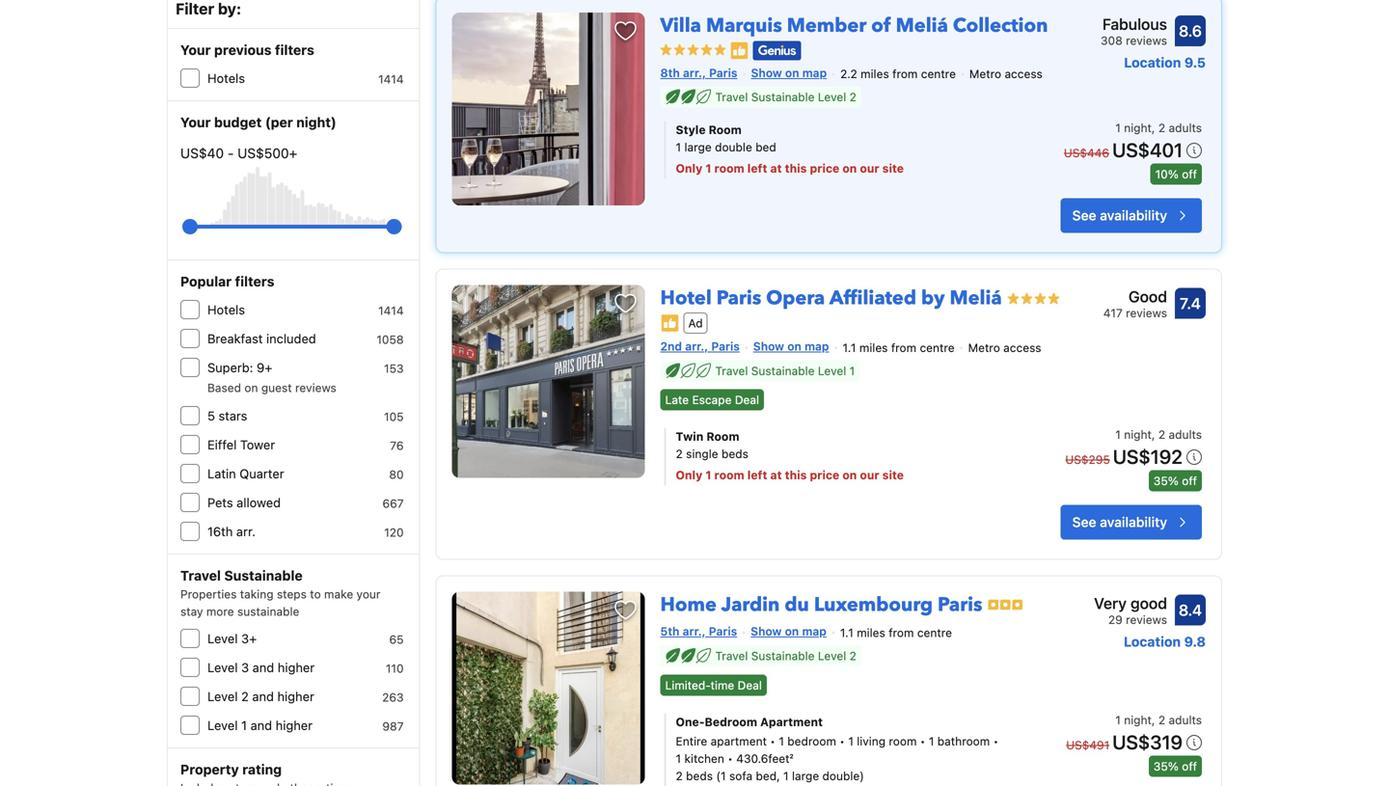 Task type: vqa. For each thing, say whether or not it's contained in the screenshot.


Task type: locate. For each thing, give the bounding box(es) containing it.
1 vertical spatial availability
[[1101, 515, 1168, 531]]

3 adults from the top
[[1169, 714, 1203, 727]]

2 our from the top
[[860, 469, 880, 482]]

see down us$446
[[1073, 208, 1097, 224]]

this property is part of our preferred partner programme. it is committed to providing commendable service and good value. it will pay us a higher commission if you make a booking. image
[[730, 41, 750, 60], [661, 314, 680, 333], [661, 314, 680, 333]]

1 , from the top
[[1152, 121, 1156, 135]]

only inside style room 1 large double bed only 1 room left at this price on our site
[[676, 162, 703, 175]]

this inside twin room 2 single beds only 1 room left at this price on our site
[[785, 469, 807, 482]]

1 hotels from the top
[[208, 71, 245, 85]]

1 vertical spatial off
[[1183, 475, 1198, 488]]

availability for us$192
[[1101, 515, 1168, 531]]

1 vertical spatial left
[[748, 469, 768, 482]]

apartment
[[761, 716, 823, 729]]

1414
[[378, 72, 404, 86], [378, 304, 404, 318]]

430.6feet²
[[737, 752, 794, 766]]

this down twin room link
[[785, 469, 807, 482]]

paris
[[710, 66, 738, 79], [717, 285, 762, 312], [712, 340, 740, 353], [938, 592, 983, 619], [709, 625, 738, 639]]

0 vertical spatial deal
[[735, 393, 760, 407]]

9.5
[[1185, 55, 1207, 70]]

your up 'us$40'
[[181, 114, 211, 130]]

site inside style room 1 large double bed only 1 room left at this price on our site
[[883, 162, 904, 175]]

villa marquis member of meliá collection
[[661, 13, 1049, 39]]

entire
[[676, 735, 708, 748]]

2 see availability from the top
[[1073, 515, 1168, 531]]

travel sustainable level 2 up style room 1 large double bed only 1 room left at this price on our site
[[716, 90, 857, 104]]

room right the living
[[889, 735, 917, 748]]

2 vertical spatial miles
[[857, 626, 886, 640]]

this property is part of our preferred partner programme. it is committed to providing commendable service and good value. it will pay us a higher commission if you make a booking. image for hotel
[[661, 314, 680, 333]]

,
[[1152, 121, 1156, 135], [1152, 428, 1156, 442], [1152, 714, 1156, 727]]

1 night , 2 adults
[[1116, 121, 1203, 135], [1116, 428, 1203, 442], [1116, 714, 1203, 727]]

1 night , 2 adults up us$401
[[1116, 121, 1203, 135]]

genius discounts available at this property. image
[[753, 41, 802, 60], [753, 41, 802, 60]]

metro access for villa marquis member of meliá collection
[[970, 67, 1043, 81]]

miles
[[861, 67, 890, 81], [860, 341, 888, 355], [857, 626, 886, 640]]

1 vertical spatial our
[[860, 469, 880, 482]]

1 night from the top
[[1125, 121, 1152, 135]]

1 vertical spatial room
[[707, 430, 740, 444]]

only down single
[[676, 469, 703, 482]]

1 vertical spatial beds
[[686, 770, 713, 783]]

based on guest reviews
[[208, 381, 337, 395]]

sustainable for villa
[[752, 90, 815, 104]]

room inside one-bedroom apartment entire apartment • 1 bedroom • 1 living room • 1 bathroom • 1 kitchen • 430.6feet² 2 beds (1 sofa bed, 1 large double)
[[889, 735, 917, 748]]

metro for meliá
[[969, 341, 1001, 355]]

steps
[[277, 588, 307, 601]]

1 vertical spatial deal
[[738, 679, 762, 692]]

0 vertical spatial 35% off
[[1154, 475, 1198, 488]]

1 only from the top
[[676, 162, 703, 175]]

1 vertical spatial see availability
[[1073, 515, 1168, 531]]

1 vertical spatial see
[[1073, 515, 1097, 531]]

0 vertical spatial metro
[[970, 67, 1002, 81]]

0 vertical spatial room
[[709, 123, 742, 137]]

map for du
[[803, 625, 827, 639]]

room inside style room 1 large double bed only 1 room left at this price on our site
[[709, 123, 742, 137]]

villa marquis member of meliá collection link
[[661, 5, 1049, 39]]

higher up level 2 and higher at the bottom of the page
[[278, 661, 315, 675]]

2 travel sustainable level 2 from the top
[[716, 650, 857, 663]]

0 vertical spatial left
[[748, 162, 768, 175]]

2 availability from the top
[[1101, 515, 1168, 531]]

reviews
[[1127, 34, 1168, 47], [1127, 307, 1168, 320], [295, 381, 337, 395], [1127, 614, 1168, 627]]

0 vertical spatial higher
[[278, 661, 315, 675]]

(1
[[717, 770, 726, 783]]

see
[[1073, 208, 1097, 224], [1073, 515, 1097, 531]]

paris down this property is part of our preferred partner programme. it is committed to providing commendable service and good value. it will pay us a higher commission if you make a booking. icon
[[710, 66, 738, 79]]

1 horizontal spatial beds
[[722, 448, 749, 461]]

35%
[[1154, 475, 1179, 488], [1154, 760, 1179, 773]]

higher down "level 3 and higher"
[[278, 690, 315, 704]]

and right 3
[[253, 661, 274, 675]]

sustainable for hotel
[[752, 364, 815, 378]]

price down twin room link
[[810, 469, 840, 482]]

price inside twin room 2 single beds only 1 room left at this price on our site
[[810, 469, 840, 482]]

2 this from the top
[[785, 469, 807, 482]]

1 adults from the top
[[1169, 121, 1203, 135]]

35% off down us$319
[[1154, 760, 1198, 773]]

map left 2.2
[[803, 66, 827, 79]]

, up us$319
[[1152, 714, 1156, 727]]

1.1 miles from centre down luxembourg
[[841, 626, 953, 640]]

metro for collection
[[970, 67, 1002, 81]]

0 horizontal spatial large
[[685, 141, 712, 154]]

room
[[709, 123, 742, 137], [707, 430, 740, 444]]

5
[[208, 409, 215, 423]]

room inside twin room 2 single beds only 1 room left at this price on our site
[[707, 430, 740, 444]]

fabulous element
[[1101, 13, 1168, 36]]

see availability down us$295
[[1073, 515, 1168, 531]]

apartment
[[711, 735, 767, 748]]

2 vertical spatial from
[[889, 626, 915, 640]]

scored 7.4 element
[[1176, 288, 1207, 319]]

1 vertical spatial centre
[[920, 341, 955, 355]]

superb:
[[208, 361, 253, 375]]

2 see from the top
[[1073, 515, 1097, 531]]

• down apartment
[[728, 752, 734, 766]]

arr.,
[[683, 66, 706, 79], [686, 340, 709, 353], [683, 625, 706, 639]]

beds right single
[[722, 448, 749, 461]]

collection
[[954, 13, 1049, 39]]

0 vertical spatial miles
[[861, 67, 890, 81]]

0 vertical spatial show
[[751, 66, 783, 79]]

see availability down the 10%
[[1073, 208, 1168, 224]]

2 left from the top
[[748, 469, 768, 482]]

bedroom
[[705, 716, 758, 729]]

0 vertical spatial metro access
[[970, 67, 1043, 81]]

show on map for opera
[[754, 340, 830, 353]]

2 night from the top
[[1125, 428, 1152, 442]]

2 at from the top
[[771, 469, 782, 482]]

1 see availability link from the top
[[1061, 199, 1203, 233]]

centre down collection
[[922, 67, 957, 81]]

from right 2.2
[[893, 67, 918, 81]]

adults up us$192
[[1169, 428, 1203, 442]]

0 vertical spatial location
[[1125, 55, 1182, 70]]

3+
[[241, 632, 257, 646]]

one-bedroom apartment entire apartment • 1 bedroom • 1 living room • 1 bathroom • 1 kitchen • 430.6feet² 2 beds (1 sofa bed, 1 large double)
[[676, 716, 999, 783]]

0 vertical spatial our
[[860, 162, 880, 175]]

1 vertical spatial map
[[805, 340, 830, 353]]

1 horizontal spatial meliá
[[950, 285, 1003, 312]]

3 night from the top
[[1125, 714, 1152, 727]]

1 vertical spatial your
[[181, 114, 211, 130]]

show
[[751, 66, 783, 79], [754, 340, 785, 353], [751, 625, 782, 639]]

on down superb: 9+
[[245, 381, 258, 395]]

1 inside twin room 2 single beds only 1 room left at this price on our site
[[706, 469, 712, 482]]

travel down 8th arr., paris
[[716, 90, 748, 104]]

filters
[[275, 42, 314, 58], [235, 274, 275, 290]]

breakfast included
[[208, 332, 316, 346]]

1 at from the top
[[771, 162, 782, 175]]

1 vertical spatial at
[[771, 469, 782, 482]]

price
[[810, 162, 840, 175], [810, 469, 840, 482]]

0 vertical spatial see availability
[[1073, 208, 1168, 224]]

2 vertical spatial higher
[[276, 719, 313, 733]]

sustainable
[[752, 90, 815, 104], [752, 364, 815, 378], [224, 568, 303, 584], [752, 650, 815, 663]]

2 adults from the top
[[1169, 428, 1203, 442]]

availability for us$401
[[1101, 208, 1168, 224]]

bed,
[[756, 770, 781, 783]]

1 vertical spatial 1.1
[[841, 626, 854, 640]]

0 vertical spatial site
[[883, 162, 904, 175]]

higher for level 1 and higher
[[276, 719, 313, 733]]

0 vertical spatial ,
[[1152, 121, 1156, 135]]

at down bed
[[771, 162, 782, 175]]

your for your previous filters
[[181, 42, 211, 58]]

1 vertical spatial 1414
[[378, 304, 404, 318]]

site down twin room link
[[883, 469, 904, 482]]

2 inside one-bedroom apartment entire apartment • 1 bedroom • 1 living room • 1 bathroom • 1 kitchen • 430.6feet² 2 beds (1 sofa bed, 1 large double)
[[676, 770, 683, 783]]

this inside style room 1 large double bed only 1 room left at this price on our site
[[785, 162, 807, 175]]

35% down us$192
[[1154, 475, 1179, 488]]

member
[[787, 13, 867, 39]]

2 vertical spatial arr.,
[[683, 625, 706, 639]]

only down style
[[676, 162, 703, 175]]

one-
[[676, 716, 705, 729]]

1414 for your previous filters
[[378, 72, 404, 86]]

at inside twin room 2 single beds only 1 room left at this price on our site
[[771, 469, 782, 482]]

1 vertical spatial metro
[[969, 341, 1001, 355]]

1 night , 2 adults up us$192
[[1116, 428, 1203, 442]]

3 , from the top
[[1152, 714, 1156, 727]]

from down affiliated
[[892, 341, 917, 355]]

1
[[1116, 121, 1121, 135], [676, 141, 682, 154], [706, 162, 712, 175], [850, 364, 855, 378], [1116, 428, 1121, 442], [706, 469, 712, 482], [1116, 714, 1121, 727], [241, 719, 247, 733], [779, 735, 785, 748], [849, 735, 854, 748], [929, 735, 935, 748], [676, 752, 682, 766], [784, 770, 789, 783]]

1 night , 2 adults for us$319
[[1116, 714, 1203, 727]]

, up us$401
[[1152, 121, 1156, 135]]

987
[[383, 720, 404, 734]]

1 horizontal spatial large
[[792, 770, 820, 783]]

hotels down previous
[[208, 71, 245, 85]]

hotel
[[661, 285, 712, 312]]

see availability link
[[1061, 199, 1203, 233], [1061, 505, 1203, 540]]

1 1414 from the top
[[378, 72, 404, 86]]

1 travel sustainable level 2 from the top
[[716, 90, 857, 104]]

travel up properties
[[181, 568, 221, 584]]

1 1 night , 2 adults from the top
[[1116, 121, 1203, 135]]

paris for marquis
[[710, 66, 738, 79]]

2 site from the top
[[883, 469, 904, 482]]

1 vertical spatial ,
[[1152, 428, 1156, 442]]

35% off for us$319
[[1154, 760, 1198, 773]]

1 35% off from the top
[[1154, 475, 1198, 488]]

map
[[803, 66, 827, 79], [805, 340, 830, 353], [803, 625, 827, 639]]

1 vertical spatial 1 night , 2 adults
[[1116, 428, 1203, 442]]

arr., right 5th
[[683, 625, 706, 639]]

5 stars
[[208, 409, 248, 423]]

3
[[241, 661, 249, 675]]

1 see from the top
[[1073, 208, 1097, 224]]

paris right luxembourg
[[938, 592, 983, 619]]

0 vertical spatial off
[[1183, 168, 1198, 181]]

filters right previous
[[275, 42, 314, 58]]

left inside style room 1 large double bed only 1 room left at this price on our site
[[748, 162, 768, 175]]

2 your from the top
[[181, 114, 211, 130]]

hotel paris opera affiliated by meliá
[[661, 285, 1003, 312]]

reviews inside fabulous 308 reviews
[[1127, 34, 1168, 47]]

paris right 2nd
[[712, 340, 740, 353]]

left
[[748, 162, 768, 175], [748, 469, 768, 482]]

0 vertical spatial your
[[181, 42, 211, 58]]

and for 3
[[253, 661, 274, 675]]

1.1 down home jardin du luxembourg paris
[[841, 626, 854, 640]]

1 site from the top
[[883, 162, 904, 175]]

this property is part of our preferred partner programme. it is committed to providing commendable service and good value. it will pay us a higher commission if you make a booking. image for villa
[[730, 41, 750, 60]]

1 horizontal spatial filters
[[275, 42, 314, 58]]

property rating
[[181, 762, 282, 778]]

5th arr., paris
[[661, 625, 738, 639]]

travel sustainable level 2 down du
[[716, 650, 857, 663]]

1.1 down hotel paris opera affiliated by meliá
[[843, 341, 857, 355]]

1 vertical spatial higher
[[278, 690, 315, 704]]

see availability for us$192
[[1073, 515, 1168, 531]]

large inside one-bedroom apartment entire apartment • 1 bedroom • 1 living room • 1 bathroom • 1 kitchen • 430.6feet² 2 beds (1 sofa bed, 1 large double)
[[792, 770, 820, 783]]

at inside style room 1 large double bed only 1 room left at this price on our site
[[771, 162, 782, 175]]

8.6
[[1180, 22, 1203, 40]]

2 vertical spatial night
[[1125, 714, 1152, 727]]

price inside style room 1 large double bed only 1 room left at this price on our site
[[810, 162, 840, 175]]

0 vertical spatial from
[[893, 67, 918, 81]]

off down us$192
[[1183, 475, 1198, 488]]

2 inside twin room 2 single beds only 1 room left at this price on our site
[[676, 448, 683, 461]]

, for us$319
[[1152, 714, 1156, 727]]

beds down the kitchen
[[686, 770, 713, 783]]

0 vertical spatial map
[[803, 66, 827, 79]]

see for us$401
[[1073, 208, 1097, 224]]

2 off from the top
[[1183, 475, 1198, 488]]

2 see availability link from the top
[[1061, 505, 1203, 540]]

level down home jardin du luxembourg paris
[[818, 650, 847, 663]]

0 vertical spatial 1.1 miles from centre
[[843, 341, 955, 355]]

0 vertical spatial see
[[1073, 208, 1097, 224]]

0 vertical spatial 1 night , 2 adults
[[1116, 121, 1203, 135]]

meliá right by
[[950, 285, 1003, 312]]

• down one-bedroom apartment link
[[840, 735, 846, 748]]

1 availability from the top
[[1101, 208, 1168, 224]]

show down "jardin"
[[751, 625, 782, 639]]

0 vertical spatial only
[[676, 162, 703, 175]]

2 vertical spatial map
[[803, 625, 827, 639]]

0 vertical spatial arr.,
[[683, 66, 706, 79]]

large down style
[[685, 141, 712, 154]]

miles down affiliated
[[860, 341, 888, 355]]

stars
[[219, 409, 248, 423]]

left inside twin room 2 single beds only 1 room left at this price on our site
[[748, 469, 768, 482]]

2 vertical spatial 1 night , 2 adults
[[1116, 714, 1203, 727]]

0 vertical spatial price
[[810, 162, 840, 175]]

2 up us$192
[[1159, 428, 1166, 442]]

2 , from the top
[[1152, 428, 1156, 442]]

1.1 miles from centre down affiliated
[[843, 341, 955, 355]]

1 vertical spatial night
[[1125, 428, 1152, 442]]

our down twin room link
[[860, 469, 880, 482]]

2 only from the top
[[676, 469, 703, 482]]

show on map up travel sustainable level 1
[[754, 340, 830, 353]]

0 horizontal spatial filters
[[235, 274, 275, 290]]

2 price from the top
[[810, 469, 840, 482]]

1 vertical spatial see availability link
[[1061, 505, 1203, 540]]

latin
[[208, 467, 236, 481]]

2 down entire
[[676, 770, 683, 783]]

1.1 for affiliated
[[843, 341, 857, 355]]

1 vertical spatial from
[[892, 341, 917, 355]]

0 vertical spatial hotels
[[208, 71, 245, 85]]

1 vertical spatial room
[[715, 469, 745, 482]]

miles right 2.2
[[861, 67, 890, 81]]

jardin
[[722, 592, 780, 619]]

one-bedroom apartment link
[[676, 714, 1002, 731]]

reviews down the good
[[1127, 307, 1168, 320]]

29
[[1109, 614, 1123, 627]]

us$500+
[[238, 145, 298, 161]]

1 vertical spatial show
[[754, 340, 785, 353]]

from for of
[[893, 67, 918, 81]]

0 vertical spatial adults
[[1169, 121, 1203, 135]]

2 vertical spatial and
[[251, 719, 272, 733]]

35% off
[[1154, 475, 1198, 488], [1154, 760, 1198, 773]]

2 down luxembourg
[[850, 650, 857, 663]]

8th arr., paris
[[661, 66, 738, 79]]

35% off down us$192
[[1154, 475, 1198, 488]]

adults up us$319
[[1169, 714, 1203, 727]]

sustainable for home
[[752, 650, 815, 663]]

0 vertical spatial 1414
[[378, 72, 404, 86]]

arr., right 8th
[[683, 66, 706, 79]]

1 vertical spatial travel sustainable level 2
[[716, 650, 857, 663]]

, for us$401
[[1152, 121, 1156, 135]]

1 our from the top
[[860, 162, 880, 175]]

and for 1
[[251, 719, 272, 733]]

sustainable inside travel sustainable properties taking steps to make your stay more sustainable
[[224, 568, 303, 584]]

1 vertical spatial adults
[[1169, 428, 1203, 442]]

travel up time
[[716, 650, 748, 663]]

night up us$401
[[1125, 121, 1152, 135]]

0 vertical spatial room
[[715, 162, 745, 175]]

1 vertical spatial access
[[1004, 341, 1042, 355]]

0 vertical spatial 35%
[[1154, 475, 1179, 488]]

see availability link down the 10%
[[1061, 199, 1203, 233]]

1 price from the top
[[810, 162, 840, 175]]

on down style room link
[[843, 162, 857, 175]]

us$40
[[181, 145, 224, 161]]

1 off from the top
[[1183, 168, 1198, 181]]

3 off from the top
[[1183, 760, 1198, 773]]

1 vertical spatial and
[[252, 690, 274, 704]]

room up single
[[707, 430, 740, 444]]

room for us$192
[[707, 430, 740, 444]]

arr., for home
[[683, 625, 706, 639]]

0 vertical spatial centre
[[922, 67, 957, 81]]

2 vertical spatial show
[[751, 625, 782, 639]]

0 vertical spatial large
[[685, 141, 712, 154]]

availability down us$192
[[1101, 515, 1168, 531]]

villa
[[661, 13, 702, 39]]

1 vertical spatial only
[[676, 469, 703, 482]]

paris for paris
[[712, 340, 740, 353]]

0 vertical spatial availability
[[1101, 208, 1168, 224]]

3 1 night , 2 adults from the top
[[1116, 714, 1203, 727]]

sustainable down opera
[[752, 364, 815, 378]]

9+
[[257, 361, 273, 375]]

2 1414 from the top
[[378, 304, 404, 318]]

large down 'bedroom' in the right of the page
[[792, 770, 820, 783]]

0 vertical spatial travel sustainable level 2
[[716, 90, 857, 104]]

level 2 and higher
[[208, 690, 315, 704]]

35% for us$192
[[1154, 475, 1179, 488]]

map up travel sustainable level 1
[[805, 340, 830, 353]]

room down the double
[[715, 162, 745, 175]]

property
[[181, 762, 239, 778]]

your for your budget (per night)
[[181, 114, 211, 130]]

0 vertical spatial meliá
[[896, 13, 949, 39]]

1 vertical spatial arr.,
[[686, 340, 709, 353]]

see availability link down us$192
[[1061, 505, 1203, 540]]

sustainable up style room 1 large double bed only 1 room left at this price on our site
[[752, 90, 815, 104]]

night up us$319
[[1125, 714, 1152, 727]]

and down level 2 and higher at the bottom of the page
[[251, 719, 272, 733]]

your previous filters
[[181, 42, 314, 58]]

deal right time
[[738, 679, 762, 692]]

hotel paris opera affiliated by meliá image
[[452, 285, 645, 478]]

us$401
[[1113, 139, 1183, 161]]

access for collection
[[1005, 67, 1043, 81]]

price down style room link
[[810, 162, 840, 175]]

1 vertical spatial meliá
[[950, 285, 1003, 312]]

metro access
[[970, 67, 1043, 81], [969, 341, 1042, 355]]

2 vertical spatial adults
[[1169, 714, 1203, 727]]

site
[[883, 162, 904, 175], [883, 469, 904, 482]]

arr., for villa
[[683, 66, 706, 79]]

1 this from the top
[[785, 162, 807, 175]]

availability
[[1101, 208, 1168, 224], [1101, 515, 1168, 531]]

level up twin room link
[[818, 364, 847, 378]]

1 your from the top
[[181, 42, 211, 58]]

1 vertical spatial 1.1 miles from centre
[[841, 626, 953, 640]]

site down style room link
[[883, 162, 904, 175]]

1 vertical spatial 35%
[[1154, 760, 1179, 773]]

night
[[1125, 121, 1152, 135], [1125, 428, 1152, 442], [1125, 714, 1152, 727]]

miles down luxembourg
[[857, 626, 886, 640]]

1 vertical spatial this
[[785, 469, 807, 482]]

show down "marquis"
[[751, 66, 783, 79]]

1 vertical spatial site
[[883, 469, 904, 482]]

scored 8.6 element
[[1176, 15, 1207, 46]]

0 horizontal spatial beds
[[686, 770, 713, 783]]

see availability for us$401
[[1073, 208, 1168, 224]]

1 vertical spatial metro access
[[969, 341, 1042, 355]]

1 see availability from the top
[[1073, 208, 1168, 224]]

2 35% from the top
[[1154, 760, 1179, 773]]

on inside style room 1 large double bed only 1 room left at this price on our site
[[843, 162, 857, 175]]

metro access for hotel paris opera affiliated by meliá
[[969, 341, 1042, 355]]

1 vertical spatial miles
[[860, 341, 888, 355]]

see down us$295
[[1073, 515, 1097, 531]]

location down fabulous 308 reviews
[[1125, 55, 1182, 70]]

1 vertical spatial large
[[792, 770, 820, 783]]

2 vertical spatial off
[[1183, 760, 1198, 773]]

from down luxembourg
[[889, 626, 915, 640]]

show on map for du
[[751, 625, 827, 639]]

show on map left 2.2
[[751, 66, 827, 79]]

good element
[[1104, 285, 1168, 309]]

only
[[676, 162, 703, 175], [676, 469, 703, 482]]

miles for of
[[861, 67, 890, 81]]

group
[[190, 211, 394, 242]]

on down du
[[785, 625, 799, 639]]

very good element
[[1095, 592, 1168, 615]]

1 vertical spatial 35% off
[[1154, 760, 1198, 773]]

meliá inside hotel paris opera affiliated by meliá link
[[950, 285, 1003, 312]]

2 hotels from the top
[[208, 303, 245, 317]]

2 1 night , 2 adults from the top
[[1116, 428, 1203, 442]]

0 horizontal spatial meliá
[[896, 13, 949, 39]]

2 vertical spatial ,
[[1152, 714, 1156, 727]]

left down bed
[[748, 162, 768, 175]]

1 vertical spatial price
[[810, 469, 840, 482]]

2 35% off from the top
[[1154, 760, 1198, 773]]

and down "level 3 and higher"
[[252, 690, 274, 704]]

higher for level 3 and higher
[[278, 661, 315, 675]]

reviews right guest
[[295, 381, 337, 395]]

off for us$401
[[1183, 168, 1198, 181]]

-
[[228, 145, 234, 161]]

1 left from the top
[[748, 162, 768, 175]]

properties
[[181, 588, 237, 601]]

1 35% from the top
[[1154, 475, 1179, 488]]

night up us$192
[[1125, 428, 1152, 442]]

2 down 3
[[241, 690, 249, 704]]

105
[[384, 410, 404, 424]]

level 1 and higher
[[208, 719, 313, 733]]

breakfast
[[208, 332, 263, 346]]

meliá inside the villa marquis member of meliá collection 'link'
[[896, 13, 949, 39]]

room up the double
[[709, 123, 742, 137]]

left down late escape deal on the bottom of page
[[748, 469, 768, 482]]

stay
[[181, 605, 203, 619]]

0 vertical spatial access
[[1005, 67, 1043, 81]]

2 vertical spatial show on map
[[751, 625, 827, 639]]

0 vertical spatial 1.1
[[843, 341, 857, 355]]

76
[[390, 439, 404, 453]]

single
[[686, 448, 719, 461]]

35% for us$319
[[1154, 760, 1179, 773]]



Task type: describe. For each thing, give the bounding box(es) containing it.
see for us$192
[[1073, 515, 1097, 531]]

deal for paris
[[735, 393, 760, 407]]

10%
[[1156, 168, 1179, 181]]

2.2
[[841, 67, 858, 81]]

large inside style room 1 large double bed only 1 room left at this price on our site
[[685, 141, 712, 154]]

home jardin du luxembourg paris image
[[452, 592, 645, 785]]

style room 1 large double bed only 1 room left at this price on our site
[[676, 123, 904, 175]]

1 night , 2 adults for us$192
[[1116, 428, 1203, 442]]

night for us$401
[[1125, 121, 1152, 135]]

home jardin du luxembourg paris link
[[661, 585, 983, 619]]

0 vertical spatial filters
[[275, 42, 314, 58]]

budget
[[214, 114, 262, 130]]

deal for jardin
[[738, 679, 762, 692]]

affiliated
[[830, 285, 917, 312]]

taking
[[240, 588, 274, 601]]

arr., for hotel
[[686, 340, 709, 353]]

2 down 2.2
[[850, 90, 857, 104]]

centre for meliá
[[920, 341, 955, 355]]

travel sustainable level 2 for member
[[716, 90, 857, 104]]

access for meliá
[[1004, 341, 1042, 355]]

1 night , 2 adults for us$401
[[1116, 121, 1203, 135]]

us$40 - us$500+
[[181, 145, 298, 161]]

on up travel sustainable level 1
[[788, 340, 802, 353]]

on inside twin room 2 single beds only 1 room left at this price on our site
[[843, 469, 857, 482]]

2 vertical spatial centre
[[918, 626, 953, 640]]

fabulous
[[1103, 15, 1168, 33]]

reviews inside very good 29 reviews
[[1127, 614, 1168, 627]]

level left 3+
[[208, 632, 238, 646]]

120
[[384, 526, 404, 540]]

2.2 miles from centre
[[841, 67, 957, 81]]

7.4
[[1181, 295, 1202, 313]]

twin
[[676, 430, 704, 444]]

escape
[[693, 393, 732, 407]]

villa marquis member of meliá collection image
[[452, 13, 645, 206]]

263
[[382, 691, 404, 705]]

your
[[357, 588, 381, 601]]

level up property rating
[[208, 719, 238, 733]]

80
[[389, 468, 404, 482]]

level 3+
[[208, 632, 257, 646]]

level down 2.2
[[818, 90, 847, 104]]

level up level 1 and higher
[[208, 690, 238, 704]]

us$446
[[1065, 146, 1110, 160]]

fabulous 308 reviews
[[1101, 15, 1168, 47]]

popular
[[181, 274, 232, 290]]

site inside twin room 2 single beds only 1 room left at this price on our site
[[883, 469, 904, 482]]

bedroom
[[788, 735, 837, 748]]

based
[[208, 381, 241, 395]]

see availability link for us$401
[[1061, 199, 1203, 233]]

us$319
[[1113, 731, 1183, 754]]

1.1 miles from centre for affiliated
[[843, 341, 955, 355]]

travel for villa
[[716, 90, 748, 104]]

limited-time deal
[[666, 679, 762, 692]]

night for us$319
[[1125, 714, 1152, 727]]

1414 for popular filters
[[378, 304, 404, 318]]

arr.
[[236, 525, 256, 539]]

night for us$192
[[1125, 428, 1152, 442]]

16th arr.
[[208, 525, 256, 539]]

double)
[[823, 770, 865, 783]]

rating
[[242, 762, 282, 778]]

adults for us$192
[[1169, 428, 1203, 442]]

home jardin du luxembourg paris
[[661, 592, 983, 619]]

paris inside hotel paris opera affiliated by meliá link
[[717, 285, 762, 312]]

location for home jardin du luxembourg paris
[[1124, 634, 1182, 650]]

eiffel tower
[[208, 438, 275, 452]]

twin room link
[[676, 428, 1002, 446]]

adults for us$401
[[1169, 121, 1203, 135]]

tower
[[240, 438, 275, 452]]

higher for level 2 and higher
[[278, 690, 315, 704]]

location for villa marquis member of meliá collection
[[1125, 55, 1182, 70]]

bathroom
[[938, 735, 991, 748]]

miles for luxembourg
[[857, 626, 886, 640]]

make
[[324, 588, 353, 601]]

(per
[[265, 114, 293, 130]]

travel for home
[[716, 650, 748, 663]]

• up 430.6feet²
[[771, 735, 776, 748]]

good 417 reviews
[[1104, 288, 1168, 320]]

, for us$192
[[1152, 428, 1156, 442]]

paris for jardin
[[709, 625, 738, 639]]

our inside style room 1 large double bed only 1 room left at this price on our site
[[860, 162, 880, 175]]

travel sustainable level 2 for du
[[716, 650, 857, 663]]

153
[[384, 362, 404, 375]]

scored 8.4 element
[[1176, 595, 1207, 626]]

superb: 9+
[[208, 361, 273, 375]]

your budget (per night)
[[181, 114, 337, 130]]

level left 3
[[208, 661, 238, 675]]

more
[[206, 605, 234, 619]]

from for luxembourg
[[889, 626, 915, 640]]

home
[[661, 592, 717, 619]]

latin quarter
[[208, 467, 284, 481]]

on left 2.2
[[786, 66, 800, 79]]

• left bathroom
[[921, 735, 926, 748]]

kitchen
[[685, 752, 725, 766]]

8th
[[661, 66, 680, 79]]

show on map for member
[[751, 66, 827, 79]]

hotels for filters
[[208, 303, 245, 317]]

1.1 miles from centre for luxembourg
[[841, 626, 953, 640]]

travel for hotel
[[716, 364, 748, 378]]

35% off for us$192
[[1154, 475, 1198, 488]]

room for us$401
[[709, 123, 742, 137]]

show for marquis
[[751, 66, 783, 79]]

and for 2
[[252, 690, 274, 704]]

room inside twin room 2 single beds only 1 room left at this price on our site
[[715, 469, 745, 482]]

beds inside one-bedroom apartment entire apartment • 1 bedroom • 1 living room • 1 bathroom • 1 kitchen • 430.6feet² 2 beds (1 sofa bed, 1 large double)
[[686, 770, 713, 783]]

hotels for previous
[[208, 71, 245, 85]]

8.4
[[1179, 601, 1203, 620]]

show for jardin
[[751, 625, 782, 639]]

paris inside home jardin du luxembourg paris link
[[938, 592, 983, 619]]

style room link
[[676, 121, 1002, 139]]

us$295
[[1066, 453, 1111, 467]]

off for us$319
[[1183, 760, 1198, 773]]

late
[[666, 393, 689, 407]]

• right bathroom
[[994, 735, 999, 748]]

our inside twin room 2 single beds only 1 room left at this price on our site
[[860, 469, 880, 482]]

beds inside twin room 2 single beds only 1 room left at this price on our site
[[722, 448, 749, 461]]

this property is part of our preferred partner programme. it is committed to providing commendable service and good value. it will pay us a higher commission if you make a booking. image
[[730, 41, 750, 60]]

miles for affiliated
[[860, 341, 888, 355]]

110
[[386, 662, 404, 676]]

double
[[715, 141, 753, 154]]

us$192
[[1114, 446, 1183, 468]]

show for paris
[[754, 340, 785, 353]]

travel inside travel sustainable properties taking steps to make your stay more sustainable
[[181, 568, 221, 584]]

eiffel
[[208, 438, 237, 452]]

late escape deal
[[666, 393, 760, 407]]

reviews inside good 417 reviews
[[1127, 307, 1168, 320]]

2 up us$401
[[1159, 121, 1166, 135]]

667
[[383, 497, 404, 511]]

pets
[[208, 496, 233, 510]]

1 vertical spatial filters
[[235, 274, 275, 290]]

of
[[872, 13, 892, 39]]

2 up us$319
[[1159, 714, 1166, 727]]

417
[[1104, 307, 1123, 320]]

1.1 for luxembourg
[[841, 626, 854, 640]]

map for opera
[[805, 340, 830, 353]]

travel sustainable properties taking steps to make your stay more sustainable
[[181, 568, 381, 619]]

see availability link for us$192
[[1061, 505, 1203, 540]]

16th
[[208, 525, 233, 539]]

living
[[857, 735, 886, 748]]

9.8
[[1185, 634, 1207, 650]]

map for member
[[803, 66, 827, 79]]

only inside twin room 2 single beds only 1 room left at this price on our site
[[676, 469, 703, 482]]

very good 29 reviews
[[1095, 595, 1168, 627]]

from for affiliated
[[892, 341, 917, 355]]

level 3 and higher
[[208, 661, 315, 675]]

2nd arr., paris
[[661, 340, 740, 353]]

good
[[1129, 288, 1168, 306]]

by
[[922, 285, 945, 312]]

to
[[310, 588, 321, 601]]

centre for collection
[[922, 67, 957, 81]]

quarter
[[240, 467, 284, 481]]

location 9.5
[[1125, 55, 1207, 70]]

luxembourg
[[815, 592, 933, 619]]

adults for us$319
[[1169, 714, 1203, 727]]

room inside style room 1 large double bed only 1 room left at this price on our site
[[715, 162, 745, 175]]

very
[[1095, 595, 1127, 613]]

location 9.8
[[1124, 634, 1207, 650]]

good
[[1131, 595, 1168, 613]]

popular filters
[[181, 274, 275, 290]]

off for us$192
[[1183, 475, 1198, 488]]



